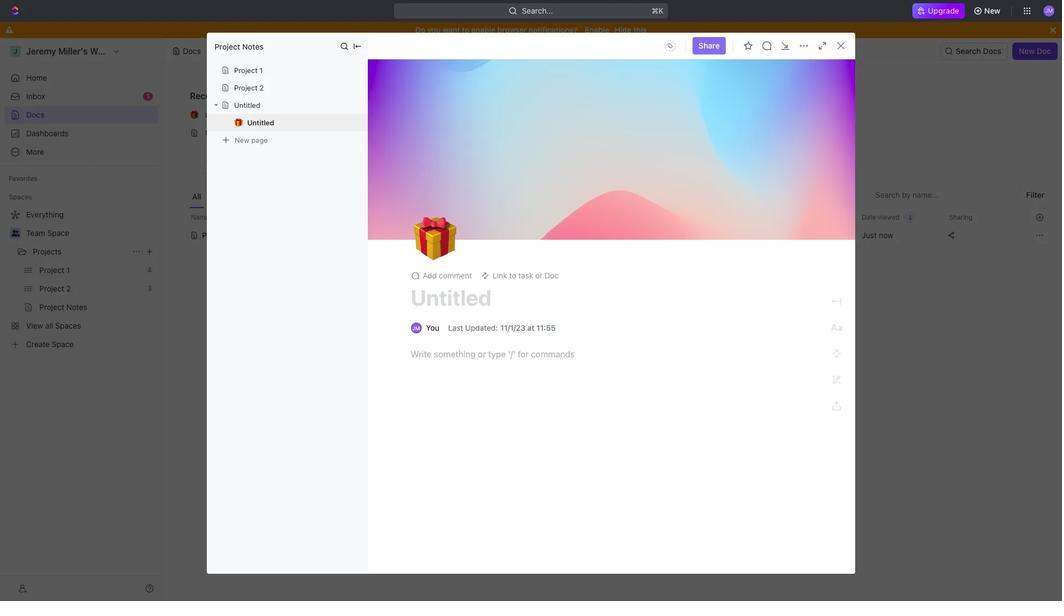 Task type: vqa. For each thing, say whether or not it's contained in the screenshot.
Gantt link
no



Task type: describe. For each thing, give the bounding box(es) containing it.
row containing name
[[176, 208, 1049, 226]]

project 1
[[234, 66, 263, 75]]

notes inside "button"
[[230, 231, 251, 240]]

do you want to enable browser notifications? enable hide this
[[415, 25, 647, 34]]

0 vertical spatial project notes
[[214, 42, 264, 51]]

my
[[211, 192, 222, 201]]

1 for nov 1
[[790, 231, 794, 240]]

🎁 up add
[[413, 213, 457, 265]]

untitled • for recent
[[205, 111, 239, 120]]

1 for project 1
[[260, 66, 263, 75]]

new page
[[235, 136, 268, 144]]

change cover button
[[745, 218, 807, 236]]

favorited
[[574, 154, 602, 162]]

0 vertical spatial to
[[462, 25, 469, 34]]

untitled link for recent
[[186, 124, 452, 142]]

date updated button
[[768, 209, 823, 226]]

comment
[[439, 271, 472, 280]]

space
[[47, 229, 69, 238]]

🎁 untitled
[[234, 118, 274, 127]]

your
[[559, 154, 573, 162]]

spaces
[[9, 193, 32, 201]]

link
[[493, 271, 507, 280]]

no favorited docs image
[[591, 111, 634, 154]]

home link
[[4, 69, 158, 87]]

1 horizontal spatial favorites
[[484, 91, 521, 101]]

project notes inside "project notes" "button"
[[202, 231, 251, 240]]

table containing project notes
[[176, 208, 1049, 247]]

Search by name... text field
[[875, 187, 1013, 204]]

to inside dropdown button
[[509, 271, 516, 280]]

recent
[[190, 91, 219, 101]]

sidebar navigation
[[0, 38, 163, 602]]

team space link
[[26, 225, 156, 242]]

hide
[[615, 25, 631, 34]]

• for recent
[[235, 111, 239, 120]]

date for date viewed
[[862, 213, 876, 221]]

do
[[415, 25, 425, 34]]

1 inside sidebar navigation
[[146, 92, 150, 100]]

new button
[[969, 2, 1007, 20]]

new doc button
[[1012, 43, 1058, 60]]

updated:
[[465, 324, 498, 333]]

archived
[[416, 192, 448, 201]]

change cover button
[[745, 218, 807, 236]]

• for created by me
[[823, 111, 826, 120]]

updated
[[791, 213, 816, 221]]

page
[[251, 136, 268, 144]]

project notes button
[[190, 225, 526, 247]]

search...
[[522, 6, 553, 15]]

reposition
[[699, 222, 738, 231]]

projects link
[[33, 243, 128, 261]]

cover
[[781, 222, 801, 231]]

you
[[427, 25, 440, 34]]

0 vertical spatial notes
[[242, 42, 264, 51]]

viewed
[[878, 213, 900, 221]]

upgrade
[[928, 6, 959, 15]]

your favorited docs will show here.
[[559, 154, 667, 162]]

or
[[535, 271, 543, 280]]

notifications?
[[529, 25, 577, 34]]

docs link
[[4, 106, 158, 124]]

last
[[448, 324, 463, 333]]

untitled • for created by me
[[793, 111, 826, 120]]

row containing project notes
[[176, 225, 1049, 247]]

will
[[621, 154, 631, 162]]

add comment
[[423, 271, 472, 280]]

user group image
[[11, 230, 19, 237]]

home
[[26, 73, 47, 82]]

date viewed
[[862, 213, 900, 221]]

assigned
[[373, 192, 406, 201]]

at
[[527, 324, 534, 333]]

created by me
[[778, 91, 838, 101]]

here.
[[651, 154, 667, 162]]

project up project 2
[[234, 66, 258, 75]]

all button
[[189, 187, 204, 208]]

all
[[192, 192, 201, 201]]

project left 2
[[234, 84, 258, 92]]

me
[[825, 91, 838, 101]]

date updated
[[774, 213, 816, 221]]

new for new page
[[235, 136, 249, 144]]

search docs
[[956, 46, 1001, 56]]

name
[[191, 213, 209, 221]]

change
[[751, 222, 779, 231]]

my docs button
[[208, 187, 245, 208]]

created
[[778, 91, 811, 101]]

link to task or doc button
[[476, 268, 563, 284]]



Task type: locate. For each thing, give the bounding box(es) containing it.
tree containing team space
[[4, 206, 158, 354]]

favorites button
[[4, 172, 42, 186]]

project notes down name
[[202, 231, 251, 240]]

2 • from the left
[[823, 111, 826, 120]]

want
[[442, 25, 460, 34]]

untitled • down recent
[[205, 111, 239, 120]]

doc down jm dropdown button
[[1037, 46, 1051, 56]]

jm left the you
[[412, 325, 420, 332]]

column header
[[176, 208, 188, 226]]

•
[[235, 111, 239, 120], [823, 111, 826, 120]]

team
[[26, 229, 45, 238]]

assigned button
[[370, 187, 409, 208]]

jm up new doc
[[1045, 7, 1053, 14]]

-
[[648, 231, 651, 240]]

notes
[[242, 42, 264, 51], [230, 231, 251, 240]]

0 horizontal spatial to
[[462, 25, 469, 34]]

project inside "project notes" "button"
[[202, 231, 228, 240]]

0 horizontal spatial new
[[235, 136, 249, 144]]

0 horizontal spatial untitled link
[[186, 124, 452, 142]]

1 row from the top
[[176, 208, 1049, 226]]

nov 1
[[774, 231, 794, 240]]

🎁
[[190, 111, 199, 120], [778, 111, 786, 120], [234, 118, 243, 127], [413, 213, 457, 265]]

docs right search
[[983, 46, 1001, 56]]

projects inside sidebar navigation
[[33, 247, 62, 257]]

2 horizontal spatial 1
[[790, 231, 794, 240]]

doc
[[1037, 46, 1051, 56], [545, 271, 559, 280]]

dashboards
[[26, 129, 69, 138]]

dashboards link
[[4, 125, 158, 142]]

1
[[260, 66, 263, 75], [146, 92, 150, 100], [790, 231, 794, 240]]

🎁 button
[[234, 118, 247, 127]]

untitled •
[[205, 111, 239, 120], [793, 111, 826, 120]]

this
[[633, 25, 647, 34]]

0 vertical spatial new
[[984, 6, 1000, 15]]

projects down location
[[550, 231, 578, 240]]

2 untitled • from the left
[[793, 111, 826, 120]]

1 horizontal spatial new
[[984, 6, 1000, 15]]

tab list containing all
[[189, 187, 451, 208]]

2 vertical spatial 1
[[790, 231, 794, 240]]

untitled link
[[186, 124, 452, 142], [773, 124, 1040, 142]]

my docs
[[211, 192, 242, 201]]

new for new doc
[[1019, 46, 1035, 56]]

0 horizontal spatial jm
[[412, 325, 420, 332]]

1 horizontal spatial date
[[862, 213, 876, 221]]

date for date updated
[[774, 213, 789, 221]]

nov
[[774, 231, 788, 240]]

1 horizontal spatial untitled link
[[773, 124, 1040, 142]]

tree
[[4, 206, 158, 354]]

untitled inside 🎁 untitled
[[247, 118, 274, 127]]

2 untitled link from the left
[[773, 124, 1040, 142]]

2 date from the left
[[862, 213, 876, 221]]

1 horizontal spatial projects
[[550, 231, 578, 240]]

notes down my docs button
[[230, 231, 251, 240]]

project
[[214, 42, 240, 51], [234, 66, 258, 75], [234, 84, 258, 92], [202, 231, 228, 240]]

now
[[879, 231, 893, 240]]

1 horizontal spatial jm
[[1045, 7, 1053, 14]]

1 horizontal spatial 1
[[260, 66, 263, 75]]

project notes up project 1
[[214, 42, 264, 51]]

1 horizontal spatial •
[[823, 111, 826, 120]]

cell
[[176, 226, 188, 246]]

tab list
[[189, 187, 451, 208]]

location
[[539, 213, 565, 221]]

projects
[[550, 231, 578, 240], [33, 247, 62, 257]]

projects down 'team space'
[[33, 247, 62, 257]]

column header inside table
[[176, 208, 188, 226]]

new doc
[[1019, 46, 1051, 56]]

1 vertical spatial to
[[509, 271, 516, 280]]

new up search docs
[[984, 6, 1000, 15]]

sharing
[[949, 213, 973, 221]]

date inside "button"
[[862, 213, 876, 221]]

0 horizontal spatial untitled •
[[205, 111, 239, 120]]

• up new page
[[235, 111, 239, 120]]

0 vertical spatial favorites
[[484, 91, 521, 101]]

favorites inside 'button'
[[9, 175, 38, 183]]

🎁 down created
[[778, 111, 786, 120]]

new
[[984, 6, 1000, 15], [1019, 46, 1035, 56], [235, 136, 249, 144]]

by
[[813, 91, 823, 101]]

share
[[699, 41, 720, 50]]

0 horizontal spatial •
[[235, 111, 239, 120]]

1 date from the left
[[774, 213, 789, 221]]

row down tags
[[176, 225, 1049, 247]]

date up change cover
[[774, 213, 789, 221]]

2 row from the top
[[176, 225, 1049, 247]]

doc inside button
[[1037, 46, 1051, 56]]

search docs button
[[941, 43, 1008, 60]]

1 horizontal spatial to
[[509, 271, 516, 280]]

row
[[176, 208, 1049, 226], [176, 225, 1049, 247]]

notes up project 1
[[242, 42, 264, 51]]

2 horizontal spatial new
[[1019, 46, 1035, 56]]

doc inside dropdown button
[[545, 271, 559, 280]]

doc right or
[[545, 271, 559, 280]]

docs
[[183, 46, 201, 56], [983, 46, 1001, 56], [26, 110, 45, 120], [604, 154, 619, 162], [224, 192, 242, 201]]

0 horizontal spatial doc
[[545, 271, 559, 280]]

enable
[[471, 25, 495, 34]]

browser
[[497, 25, 527, 34]]

search
[[956, 46, 981, 56]]

• down me
[[823, 111, 826, 120]]

docs inside "link"
[[26, 110, 45, 120]]

inbox
[[26, 92, 45, 101]]

0 vertical spatial jm
[[1045, 7, 1053, 14]]

1 vertical spatial favorites
[[9, 175, 38, 183]]

just
[[862, 231, 877, 240]]

0 vertical spatial doc
[[1037, 46, 1051, 56]]

new right search docs
[[1019, 46, 1035, 56]]

enable
[[585, 25, 609, 34]]

to
[[462, 25, 469, 34], [509, 271, 516, 280]]

tags
[[648, 213, 662, 221]]

favorites
[[484, 91, 521, 101], [9, 175, 38, 183]]

change cover
[[751, 222, 801, 231]]

row up '-'
[[176, 208, 1049, 226]]

new down 🎁 dropdown button
[[235, 136, 249, 144]]

11/1/23
[[500, 324, 525, 333]]

1 vertical spatial notes
[[230, 231, 251, 240]]

1 horizontal spatial untitled •
[[793, 111, 826, 120]]

jm inside dropdown button
[[1045, 7, 1053, 14]]

to right the want
[[462, 25, 469, 34]]

reposition button
[[693, 218, 745, 236]]

upgrade link
[[913, 3, 965, 19]]

you
[[426, 324, 439, 333]]

date inside button
[[774, 213, 789, 221]]

0 horizontal spatial 1
[[146, 92, 150, 100]]

0 horizontal spatial date
[[774, 213, 789, 221]]

link to task or doc
[[493, 271, 559, 280]]

0 horizontal spatial favorites
[[9, 175, 38, 183]]

🎁 inside 🎁 untitled
[[234, 118, 243, 127]]

date up just
[[862, 213, 876, 221]]

11:55
[[536, 324, 556, 333]]

0 vertical spatial 1
[[260, 66, 263, 75]]

1 vertical spatial doc
[[545, 271, 559, 280]]

new for new
[[984, 6, 1000, 15]]

1 inside row
[[790, 231, 794, 240]]

1 horizontal spatial doc
[[1037, 46, 1051, 56]]

1 vertical spatial project notes
[[202, 231, 251, 240]]

🎁 up new page
[[234, 118, 243, 127]]

task
[[518, 271, 533, 280]]

jm button
[[1040, 2, 1058, 20]]

docs up recent
[[183, 46, 201, 56]]

team space
[[26, 229, 69, 238]]

table
[[176, 208, 1049, 247]]

project 2
[[234, 84, 264, 92]]

to right link
[[509, 271, 516, 280]]

🎁 down recent
[[190, 111, 199, 120]]

dropdown menu image
[[661, 37, 679, 55]]

2 vertical spatial new
[[235, 136, 249, 144]]

project down name
[[202, 231, 228, 240]]

docs down inbox
[[26, 110, 45, 120]]

1 vertical spatial 1
[[146, 92, 150, 100]]

show
[[633, 154, 649, 162]]

docs inside tab list
[[224, 192, 242, 201]]

0 vertical spatial projects
[[550, 231, 578, 240]]

add
[[423, 271, 437, 280]]

1 vertical spatial new
[[1019, 46, 1035, 56]]

date
[[774, 213, 789, 221], [862, 213, 876, 221]]

untitled • down the created by me
[[793, 111, 826, 120]]

⌘k
[[652, 6, 664, 15]]

tree inside sidebar navigation
[[4, 206, 158, 354]]

1 vertical spatial jm
[[412, 325, 420, 332]]

date viewed button
[[855, 209, 916, 226]]

1 vertical spatial projects
[[33, 247, 62, 257]]

untitled link for created by me
[[773, 124, 1040, 142]]

docs left "will"
[[604, 154, 619, 162]]

1 • from the left
[[235, 111, 239, 120]]

0 horizontal spatial projects
[[33, 247, 62, 257]]

last updated: 11/1/23 at 11:55
[[448, 324, 556, 333]]

just now
[[862, 231, 893, 240]]

project up project 1
[[214, 42, 240, 51]]

1 untitled link from the left
[[186, 124, 452, 142]]

cell inside row
[[176, 226, 188, 246]]

docs right my
[[224, 192, 242, 201]]

archived button
[[413, 187, 451, 208]]

1 untitled • from the left
[[205, 111, 239, 120]]



